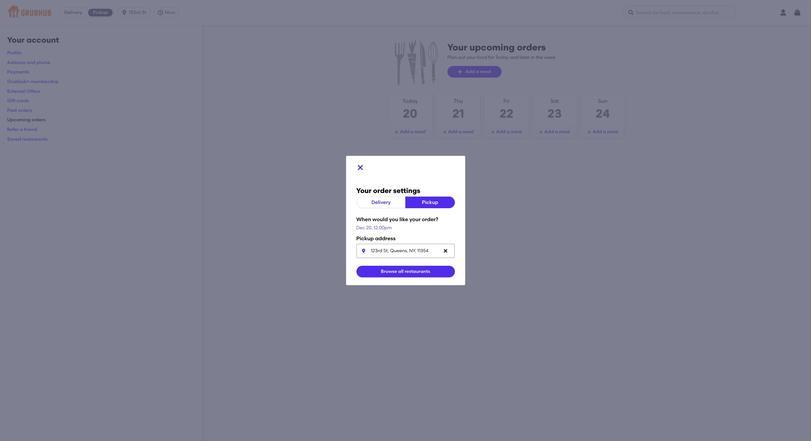 Task type: vqa. For each thing, say whether or not it's contained in the screenshot.
Orders
yes



Task type: locate. For each thing, give the bounding box(es) containing it.
delivery
[[64, 10, 82, 15], [372, 200, 391, 206]]

and inside your upcoming orders plan out your food for today and later in the week
[[510, 55, 519, 60]]

and
[[510, 55, 519, 60], [26, 60, 35, 65]]

1 horizontal spatial and
[[510, 55, 519, 60]]

grubhub+ membership link
[[7, 79, 59, 85]]

your
[[467, 55, 476, 60], [410, 217, 421, 223]]

upcoming
[[470, 42, 515, 53]]

your right out
[[467, 55, 476, 60]]

payments link
[[7, 69, 29, 75]]

orders up upcoming orders
[[18, 108, 32, 113]]

a down 20 at the top
[[411, 129, 414, 135]]

0 vertical spatial svg image
[[157, 9, 164, 16]]

orders up friend
[[31, 117, 46, 123]]

add a meal button down 20 at the top
[[388, 126, 432, 138]]

pickup inside main navigation navigation
[[93, 10, 108, 15]]

add a meal button for 20
[[388, 126, 432, 138]]

external
[[7, 89, 25, 94]]

restaurants right all
[[405, 269, 431, 275]]

0 vertical spatial pickup
[[93, 10, 108, 15]]

0 horizontal spatial pickup
[[93, 10, 108, 15]]

phone
[[36, 60, 50, 65]]

now button
[[153, 7, 182, 18]]

add a meal button down 21
[[437, 126, 481, 138]]

svg image for add a meal
[[443, 131, 447, 135]]

svg image
[[157, 9, 164, 16], [443, 131, 447, 135], [361, 249, 366, 254]]

1 horizontal spatial restaurants
[[405, 269, 431, 275]]

add a meal button for 21
[[437, 126, 481, 138]]

0 horizontal spatial your
[[7, 35, 25, 45]]

1 vertical spatial pickup button
[[406, 197, 455, 209]]

dec
[[357, 226, 365, 231]]

saved restaurants
[[7, 137, 48, 142]]

sun
[[599, 98, 608, 104]]

add a meal down "24"
[[593, 129, 619, 135]]

1 vertical spatial today
[[403, 98, 418, 104]]

add a meal down "food"
[[466, 69, 492, 74]]

meal down "food"
[[480, 69, 492, 74]]

orders up in
[[517, 42, 546, 53]]

your left order
[[357, 187, 372, 195]]

0 horizontal spatial delivery
[[64, 10, 82, 15]]

today
[[496, 55, 509, 60], [403, 98, 418, 104]]

orders
[[517, 42, 546, 53], [18, 108, 32, 113], [31, 117, 46, 123]]

thu
[[454, 98, 463, 104]]

all
[[398, 269, 404, 275]]

0 horizontal spatial and
[[26, 60, 35, 65]]

pickup
[[93, 10, 108, 15], [422, 200, 439, 206]]

address
[[375, 236, 396, 242]]

add a meal
[[466, 69, 492, 74], [400, 129, 426, 135], [448, 129, 474, 135], [497, 129, 522, 135], [545, 129, 571, 135], [593, 129, 619, 135]]

0 vertical spatial today
[[496, 55, 509, 60]]

meal for 24
[[608, 129, 619, 135]]

1 vertical spatial pickup
[[422, 200, 439, 206]]

browse all restaurants
[[381, 269, 431, 275]]

add
[[466, 69, 475, 74], [400, 129, 410, 135], [448, 129, 458, 135], [497, 129, 506, 135], [545, 129, 554, 135], [593, 129, 602, 135]]

your inside your upcoming orders plan out your food for today and later in the week
[[448, 42, 468, 53]]

a down 23 at the top right
[[555, 129, 558, 135]]

meal down 21
[[463, 129, 474, 135]]

a down 21
[[459, 129, 462, 135]]

orders for past orders
[[18, 108, 32, 113]]

meal down "24"
[[608, 129, 619, 135]]

add a meal button down "24"
[[581, 126, 625, 138]]

0 vertical spatial delivery button
[[60, 7, 87, 18]]

your for upcoming
[[448, 42, 468, 53]]

fri 22
[[500, 98, 514, 121]]

external offers
[[7, 89, 40, 94]]

upcoming orders
[[7, 117, 46, 123]]

1 horizontal spatial delivery
[[372, 200, 391, 206]]

address
[[7, 60, 25, 65]]

grubhub+ membership
[[7, 79, 59, 85]]

12:00pm
[[374, 226, 392, 231]]

meal
[[480, 69, 492, 74], [415, 129, 426, 135], [463, 129, 474, 135], [511, 129, 522, 135], [559, 129, 571, 135], [608, 129, 619, 135]]

1 horizontal spatial delivery button
[[357, 197, 406, 209]]

add a meal down 21
[[448, 129, 474, 135]]

and left later
[[510, 55, 519, 60]]

meal down 20 at the top
[[415, 129, 426, 135]]

add a meal button down 23 at the top right
[[533, 126, 577, 138]]

account
[[26, 35, 59, 45]]

a down "food"
[[476, 69, 479, 74]]

add a meal for 22
[[497, 129, 522, 135]]

add a meal button for 23
[[533, 126, 577, 138]]

add a meal for 23
[[545, 129, 571, 135]]

browse
[[381, 269, 397, 275]]

add for 22
[[497, 129, 506, 135]]

1 vertical spatial delivery button
[[357, 197, 406, 209]]

you
[[389, 217, 399, 223]]

svg image inside now button
[[157, 9, 164, 16]]

upcoming orders link
[[7, 117, 46, 123]]

1 horizontal spatial your
[[357, 187, 372, 195]]

1 horizontal spatial svg image
[[361, 249, 366, 254]]

1 vertical spatial your
[[410, 217, 421, 223]]

when would you like your order? dec 20, 12:00pm
[[357, 217, 439, 231]]

like
[[400, 217, 409, 223]]

add a meal button down "food"
[[448, 66, 502, 78]]

0 horizontal spatial svg image
[[157, 9, 164, 16]]

your
[[7, 35, 25, 45], [448, 42, 468, 53], [357, 187, 372, 195]]

20
[[403, 106, 418, 121]]

order?
[[422, 217, 439, 223]]

food
[[478, 55, 488, 60]]

sat 23
[[548, 98, 562, 121]]

2 vertical spatial orders
[[31, 117, 46, 123]]

for
[[489, 55, 495, 60]]

add a meal down 23 at the top right
[[545, 129, 571, 135]]

browse all restaurants button
[[357, 266, 455, 278]]

your upcoming orders plan out your food for today and later in the week
[[448, 42, 556, 60]]

1 vertical spatial restaurants
[[405, 269, 431, 275]]

2 horizontal spatial your
[[448, 42, 468, 53]]

your right like
[[410, 217, 421, 223]]

1 horizontal spatial today
[[496, 55, 509, 60]]

gift cards link
[[7, 98, 29, 104]]

add a meal down 22
[[497, 129, 522, 135]]

add a meal button
[[448, 66, 502, 78], [388, 126, 432, 138], [437, 126, 481, 138], [485, 126, 529, 138], [533, 126, 577, 138], [581, 126, 625, 138]]

0 vertical spatial orders
[[517, 42, 546, 53]]

add a meal for 24
[[593, 129, 619, 135]]

0 vertical spatial pickup button
[[87, 7, 114, 18]]

123rd st
[[129, 10, 146, 15]]

0 horizontal spatial today
[[403, 98, 418, 104]]

today right for
[[496, 55, 509, 60]]

restaurants down friend
[[22, 137, 48, 142]]

21
[[453, 106, 465, 121]]

0 vertical spatial restaurants
[[22, 137, 48, 142]]

1 vertical spatial orders
[[18, 108, 32, 113]]

1 horizontal spatial your
[[467, 55, 476, 60]]

meal down 23 at the top right
[[559, 129, 571, 135]]

your for account
[[7, 35, 25, 45]]

svg image
[[794, 9, 802, 17], [121, 9, 128, 16], [628, 9, 635, 16], [458, 69, 463, 75], [395, 131, 399, 135], [491, 131, 495, 135], [540, 131, 544, 135], [588, 131, 592, 135], [357, 164, 364, 172], [443, 249, 448, 254]]

add a meal down 20 at the top
[[400, 129, 426, 135]]

add a meal for 20
[[400, 129, 426, 135]]

pickup address
[[357, 236, 396, 242]]

restaurants inside browse all restaurants button
[[405, 269, 431, 275]]

add for 24
[[593, 129, 602, 135]]

a for 23
[[555, 129, 558, 135]]

add a meal for 21
[[448, 129, 474, 135]]

refer a friend
[[7, 127, 37, 133]]

the
[[536, 55, 543, 60]]

your up profile
[[7, 35, 25, 45]]

profile
[[7, 50, 21, 56]]

pickup button
[[87, 7, 114, 18], [406, 197, 455, 209]]

0 horizontal spatial delivery button
[[60, 7, 87, 18]]

and left "phone"
[[26, 60, 35, 65]]

delivery button
[[60, 7, 87, 18], [357, 197, 406, 209]]

svg image inside 123rd st button
[[121, 9, 128, 16]]

1 vertical spatial svg image
[[443, 131, 447, 135]]

2 horizontal spatial svg image
[[443, 131, 447, 135]]

main navigation navigation
[[0, 0, 812, 25]]

your up out
[[448, 42, 468, 53]]

meal down 22
[[511, 129, 522, 135]]

1 horizontal spatial pickup button
[[406, 197, 455, 209]]

a down "24"
[[603, 129, 606, 135]]

0 horizontal spatial your
[[410, 217, 421, 223]]

0 vertical spatial delivery
[[64, 10, 82, 15]]

refer a friend link
[[7, 127, 37, 133]]

a for 20
[[411, 129, 414, 135]]

a down 22
[[507, 129, 510, 135]]

in
[[531, 55, 535, 60]]

today 20
[[403, 98, 418, 121]]

your order settings
[[357, 187, 421, 195]]

a right refer
[[20, 127, 23, 133]]

1 vertical spatial delivery
[[372, 200, 391, 206]]

add a meal button down 22
[[485, 126, 529, 138]]

a
[[476, 69, 479, 74], [20, 127, 23, 133], [411, 129, 414, 135], [459, 129, 462, 135], [507, 129, 510, 135], [555, 129, 558, 135], [603, 129, 606, 135]]

today up 20 at the top
[[403, 98, 418, 104]]

add a meal button for 24
[[581, 126, 625, 138]]

0 vertical spatial your
[[467, 55, 476, 60]]

membership
[[31, 79, 59, 85]]

sat
[[551, 98, 559, 104]]

restaurants
[[22, 137, 48, 142], [405, 269, 431, 275]]



Task type: describe. For each thing, give the bounding box(es) containing it.
refer
[[7, 127, 19, 133]]

grubhub+
[[7, 79, 30, 85]]

20,
[[366, 226, 373, 231]]

past orders link
[[7, 108, 32, 113]]

external offers link
[[7, 89, 40, 94]]

out
[[458, 55, 466, 60]]

Search Address search field
[[357, 244, 455, 259]]

sun 24
[[596, 98, 610, 121]]

saved
[[7, 137, 21, 142]]

add for 21
[[448, 129, 458, 135]]

123rd st button
[[117, 7, 153, 18]]

payments
[[7, 69, 29, 75]]

a for 24
[[603, 129, 606, 135]]

23
[[548, 106, 562, 121]]

add for 20
[[400, 129, 410, 135]]

add a meal button for 22
[[485, 126, 529, 138]]

settings
[[393, 187, 421, 195]]

123rd
[[129, 10, 141, 15]]

0 horizontal spatial pickup button
[[87, 7, 114, 18]]

offers
[[27, 89, 40, 94]]

when
[[357, 217, 371, 223]]

meal for 20
[[415, 129, 426, 135]]

dec 20, 12:00pm link
[[357, 226, 392, 231]]

your inside your upcoming orders plan out your food for today and later in the week
[[467, 55, 476, 60]]

your inside when would you like your order? dec 20, 12:00pm
[[410, 217, 421, 223]]

later
[[520, 55, 530, 60]]

fri
[[504, 98, 510, 104]]

meal for 22
[[511, 129, 522, 135]]

0 horizontal spatial restaurants
[[22, 137, 48, 142]]

today inside your upcoming orders plan out your food for today and later in the week
[[496, 55, 509, 60]]

22
[[500, 106, 514, 121]]

pickup
[[357, 236, 374, 242]]

past
[[7, 108, 17, 113]]

orders inside your upcoming orders plan out your food for today and later in the week
[[517, 42, 546, 53]]

upcoming
[[7, 117, 30, 123]]

gift cards
[[7, 98, 29, 104]]

delivery button for leftmost 'pickup' button
[[60, 7, 87, 18]]

friend
[[24, 127, 37, 133]]

add for 23
[[545, 129, 554, 135]]

meal for 21
[[463, 129, 474, 135]]

now
[[165, 10, 175, 15]]

past orders
[[7, 108, 32, 113]]

saved restaurants link
[[7, 137, 48, 142]]

24
[[596, 106, 610, 121]]

order
[[373, 187, 392, 195]]

week
[[545, 55, 556, 60]]

svg image for now
[[157, 9, 164, 16]]

2 vertical spatial svg image
[[361, 249, 366, 254]]

address and phone
[[7, 60, 50, 65]]

your for order
[[357, 187, 372, 195]]

address and phone link
[[7, 60, 50, 65]]

profile link
[[7, 50, 21, 56]]

a for 22
[[507, 129, 510, 135]]

delivery inside main navigation navigation
[[64, 10, 82, 15]]

orders for upcoming orders
[[31, 117, 46, 123]]

st
[[142, 10, 146, 15]]

thu 21
[[453, 98, 465, 121]]

cards
[[17, 98, 29, 104]]

would
[[373, 217, 388, 223]]

your account
[[7, 35, 59, 45]]

meal for 23
[[559, 129, 571, 135]]

1 horizontal spatial pickup
[[422, 200, 439, 206]]

delivery button for the bottommost 'pickup' button
[[357, 197, 406, 209]]

a for 21
[[459, 129, 462, 135]]

gift
[[7, 98, 15, 104]]

plan
[[448, 55, 457, 60]]



